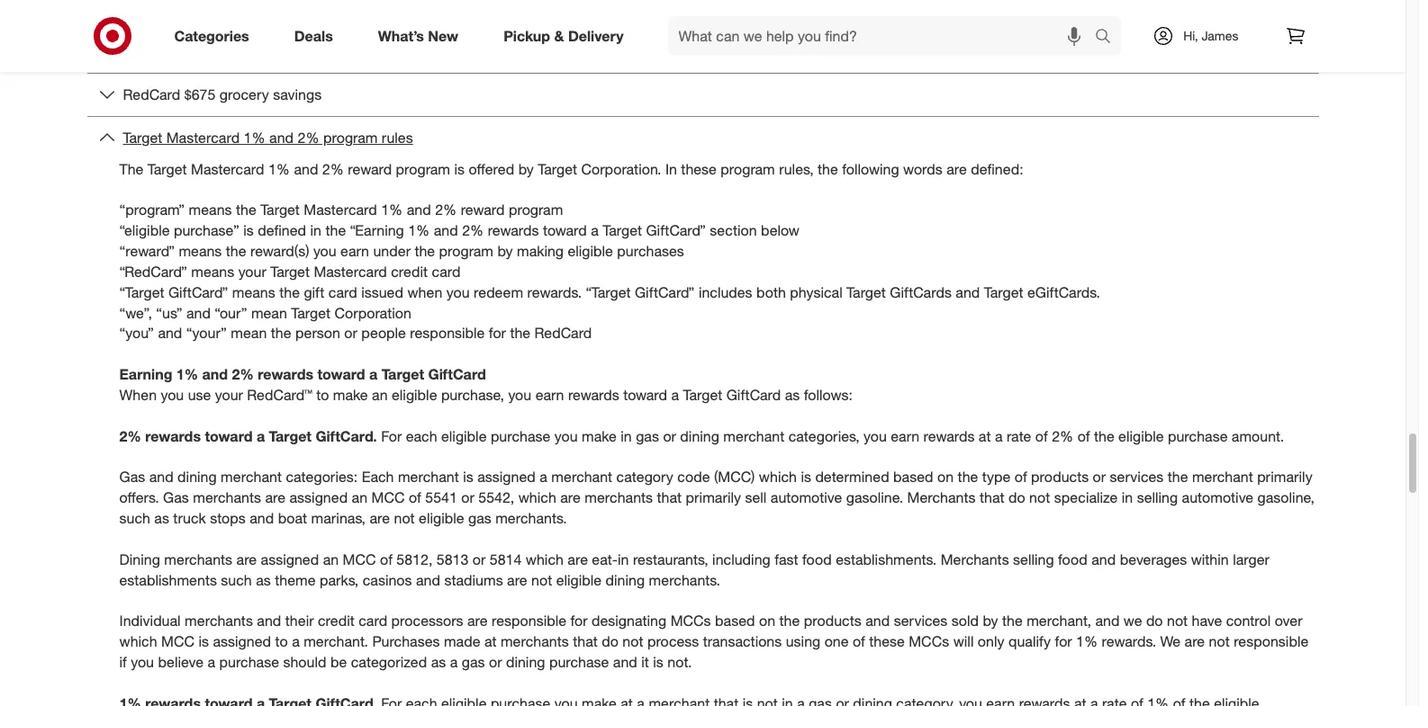Task type: describe. For each thing, give the bounding box(es) containing it.
establishments.
[[836, 551, 937, 569]]

gas and dining merchant categories: each merchant is assigned a merchant category code (mcc) which is determined based on the type of products or services the merchant primarily offers. gas merchants are assigned an mcc of 5541 or 5542, which are merchants that primarily sell automotive gasoline. merchants that do not specialize in selling automotive gasoline, such as truck stops and boat marinas, are not eligible gas merchants.
[[119, 468, 1315, 528]]

are down stops
[[236, 551, 257, 569]]

deals link
[[279, 16, 355, 56]]

target left egiftcards.
[[984, 283, 1023, 301]]

are right words
[[947, 160, 967, 178]]

target down redcard™ at the bottom of page
[[269, 427, 312, 445]]

0 horizontal spatial primarily
[[686, 489, 741, 507]]

and down establishments.
[[866, 612, 890, 630]]

"program" means the target mastercard 1% and 2% reward program "eligible purchase" is defined in the "earning 1% and 2% rewards toward a target giftcard" section below "reward" means the reward(s) you earn under the program by making eligible purchases "redcard" means your target mastercard credit card "target giftcard" means the gift card issued when you redeem rewards. "target giftcard" includes both physical target giftcards and target egiftcards. "we", "us" and "our" mean target corporation "you" and "your" mean the person or people responsible for the redcard
[[119, 201, 1100, 343]]

merchants up stops
[[193, 489, 261, 507]]

program down "rules"
[[396, 160, 450, 178]]

assigned inside individual merchants and their credit card processors are responsible for designating mccs based on the products and services sold by the merchant, and we do not have control over which mcc is assigned to a merchant. purchases made at merchants that do not process transactions using one of these mccs will only qualify for 1% rewards. we are not responsible if you believe a purchase should be categorized as a gas or dining purchase and it is not.
[[213, 633, 271, 651]]

one
[[825, 633, 849, 651]]

purchases
[[617, 242, 684, 260]]

categories
[[174, 27, 249, 45]]

merchants inside dining merchants are assigned an mcc of 5812, 5813 or 5814 which are eat-in restaurants, including fast food establishments. merchants selling food and beverages within larger establishments such as theme parks, casinos and stadiums are not eligible dining merchants.
[[941, 551, 1009, 569]]

are up made
[[467, 612, 488, 630]]

mastercard up issued
[[314, 263, 387, 281]]

1 vertical spatial mccs
[[909, 633, 949, 651]]

fast
[[775, 551, 798, 569]]

0 vertical spatial gas
[[636, 427, 659, 445]]

the right rules,
[[818, 160, 838, 178]]

restaurants,
[[633, 551, 708, 569]]

below
[[761, 222, 800, 240]]

&
[[554, 27, 564, 45]]

earning 1% and 2% rewards toward a target giftcard when you use your redcard™ to make an eligible purchase, you earn rewards toward a target giftcard as follows:
[[119, 366, 853, 404]]

search button
[[1087, 16, 1130, 59]]

on inside gas and dining merchant categories: each merchant is assigned a merchant category code (mcc) which is determined based on the type of products or services the merchant primarily offers. gas merchants are assigned an mcc of 5541 or 5542, which are merchants that primarily sell automotive gasoline. merchants that do not specialize in selling automotive gasoline, such as truck stops and boat marinas, are not eligible gas merchants.
[[937, 468, 954, 487]]

an inside dining merchants are assigned an mcc of 5812, 5813 or 5814 which are eat-in restaurants, including fast food establishments. merchants selling food and beverages within larger establishments such as theme parks, casinos and stadiums are not eligible dining merchants.
[[323, 551, 339, 569]]

follows:
[[804, 386, 853, 404]]

which up sell
[[759, 468, 797, 487]]

the down redeem
[[510, 325, 530, 343]]

are down each
[[370, 510, 390, 528]]

merchants right made
[[501, 633, 569, 651]]

1 vertical spatial card
[[329, 283, 357, 301]]

in inside gas and dining merchant categories: each merchant is assigned a merchant category code (mcc) which is determined based on the type of products or services the merchant primarily offers. gas merchants are assigned an mcc of 5541 or 5542, which are merchants that primarily sell automotive gasoline. merchants that do not specialize in selling automotive gasoline, such as truck stops and boat marinas, are not eligible gas merchants.
[[1122, 489, 1133, 507]]

and up "your"
[[186, 304, 211, 322]]

to inside individual merchants and their credit card processors are responsible for designating mccs based on the products and services sold by the merchant, and we do not have control over which mcc is assigned to a merchant. purchases made at merchants that do not process transactions using one of these mccs will only qualify for 1% rewards. we are not responsible if you believe a purchase should be categorized as a gas or dining purchase and it is not.
[[275, 633, 288, 651]]

program left rules,
[[721, 160, 775, 178]]

or inside dining merchants are assigned an mcc of 5812, 5813 or 5814 which are eat-in restaurants, including fast food establishments. merchants selling food and beverages within larger establishments such as theme parks, casinos and stadiums are not eligible dining merchants.
[[473, 551, 486, 569]]

2 horizontal spatial do
[[1146, 612, 1163, 630]]

such inside dining merchants are assigned an mcc of 5812, 5813 or 5814 which are eat-in restaurants, including fast food establishments. merchants selling food and beverages within larger establishments such as theme parks, casinos and stadiums are not eligible dining merchants.
[[221, 571, 252, 589]]

program up redeem
[[439, 242, 493, 260]]

giftcard" up "us" at the left of the page
[[168, 283, 228, 301]]

1% down target mastercard 1% and 2% program rules
[[268, 160, 290, 178]]

products inside gas and dining merchant categories: each merchant is assigned a merchant category code (mcc) which is determined based on the type of products or services the merchant primarily offers. gas merchants are assigned an mcc of 5541 or 5542, which are merchants that primarily sell automotive gasoline. merchants that do not specialize in selling automotive gasoline, such as truck stops and boat marinas, are not eligible gas merchants.
[[1031, 468, 1089, 487]]

qualify
[[1008, 633, 1051, 651]]

not inside dining merchants are assigned an mcc of 5812, 5813 or 5814 which are eat-in restaurants, including fast food establishments. merchants selling food and beverages within larger establishments such as theme parks, casinos and stadiums are not eligible dining merchants.
[[531, 571, 552, 589]]

rate
[[1007, 427, 1031, 445]]

merchants down category
[[585, 489, 653, 507]]

gift
[[304, 283, 325, 301]]

we
[[1160, 633, 1181, 651]]

1 horizontal spatial giftcard
[[726, 386, 781, 404]]

"you"
[[119, 325, 154, 343]]

made
[[444, 633, 480, 651]]

purchase left amount.
[[1168, 427, 1228, 445]]

1 vertical spatial mean
[[231, 325, 267, 343]]

are up boat
[[265, 489, 286, 507]]

sell
[[745, 489, 767, 507]]

stops
[[210, 510, 246, 528]]

and up offers.
[[149, 468, 173, 487]]

selling inside dining merchants are assigned an mcc of 5812, 5813 or 5814 which are eat-in restaurants, including fast food establishments. merchants selling food and beverages within larger establishments such as theme parks, casinos and stadiums are not eligible dining merchants.
[[1013, 551, 1054, 569]]

5814
[[490, 551, 522, 569]]

target up defined
[[260, 201, 300, 219]]

the left "earning
[[325, 222, 346, 240]]

person
[[295, 325, 340, 343]]

is up believe
[[198, 633, 209, 651]]

mastercard up "earning
[[304, 201, 377, 219]]

are down 5814
[[507, 571, 527, 589]]

by inside "program" means the target mastercard 1% and 2% reward program "eligible purchase" is defined in the "earning 1% and 2% rewards toward a target giftcard" section below "reward" means the reward(s) you earn under the program by making eligible purchases "redcard" means your target mastercard credit card "target giftcard" means the gift card issued when you redeem rewards. "target giftcard" includes both physical target giftcards and target egiftcards. "we", "us" and "our" mean target corporation "you" and "your" mean the person or people responsible for the redcard
[[497, 242, 513, 260]]

2% inside 'dropdown button'
[[298, 128, 319, 146]]

stadiums
[[444, 571, 503, 589]]

2% up when
[[435, 201, 457, 219]]

merchant up stops
[[221, 468, 282, 487]]

your inside earning 1% and 2% rewards toward a target giftcard when you use your redcard™ to make an eligible purchase, you earn rewards toward a target giftcard as follows:
[[215, 386, 243, 404]]

when
[[119, 386, 157, 404]]

2% down when on the left
[[119, 427, 141, 445]]

and down target mastercard 1% and 2% program rules
[[294, 160, 318, 178]]

the up specialize
[[1094, 427, 1114, 445]]

pickup & delivery
[[504, 27, 624, 45]]

2% right rate
[[1052, 427, 1074, 445]]

designating
[[592, 612, 667, 630]]

search
[[1087, 28, 1130, 46]]

not down 'have'
[[1209, 633, 1230, 651]]

the down purchase"
[[226, 242, 246, 260]]

1% inside earning 1% and 2% rewards toward a target giftcard when you use your redcard™ to make an eligible purchase, you earn rewards toward a target giftcard as follows:
[[176, 366, 198, 384]]

the up beverages
[[1168, 468, 1188, 487]]

giftcard" up purchases on the top left of the page
[[646, 222, 706, 240]]

0 horizontal spatial reward
[[348, 160, 392, 178]]

eligible inside dining merchants are assigned an mcc of 5812, 5813 or 5814 which are eat-in restaurants, including fast food establishments. merchants selling food and beverages within larger establishments such as theme parks, casinos and stadiums are not eligible dining merchants.
[[556, 571, 602, 589]]

will
[[953, 633, 974, 651]]

which inside dining merchants are assigned an mcc of 5812, 5813 or 5814 which are eat-in restaurants, including fast food establishments. merchants selling food and beverages within larger establishments such as theme parks, casinos and stadiums are not eligible dining merchants.
[[526, 551, 564, 569]]

"we",
[[119, 304, 152, 322]]

are right 5542,
[[560, 489, 581, 507]]

purchase left should
[[219, 654, 279, 672]]

at inside individual merchants and their credit card processors are responsible for designating mccs based on the products and services sold by the merchant, and we do not have control over which mcc is assigned to a merchant. purchases made at merchants that do not process transactions using one of these mccs will only qualify for 1% rewards. we are not responsible if you believe a purchase should be categorized as a gas or dining purchase and it is not.
[[484, 633, 497, 651]]

as inside gas and dining merchant categories: each merchant is assigned a merchant category code (mcc) which is determined based on the type of products or services the merchant primarily offers. gas merchants are assigned an mcc of 5541 or 5542, which are merchants that primarily sell automotive gasoline. merchants that do not specialize in selling automotive gasoline, such as truck stops and boat marinas, are not eligible gas merchants.
[[154, 510, 169, 528]]

the up purchase"
[[236, 201, 256, 219]]

and left the it
[[613, 654, 637, 672]]

and left boat
[[250, 510, 274, 528]]

toward inside "program" means the target mastercard 1% and 2% reward program "eligible purchase" is defined in the "earning 1% and 2% rewards toward a target giftcard" section below "reward" means the reward(s) you earn under the program by making eligible purchases "redcard" means your target mastercard credit card "target giftcard" means the gift card issued when you redeem rewards. "target giftcard" includes both physical target giftcards and target egiftcards. "we", "us" and "our" mean target corporation "you" and "your" mean the person or people responsible for the redcard
[[543, 222, 587, 240]]

0 vertical spatial at
[[979, 427, 991, 445]]

james
[[1202, 28, 1239, 43]]

physical
[[790, 283, 843, 301]]

assigned inside dining merchants are assigned an mcc of 5812, 5813 or 5814 which are eat-in restaurants, including fast food establishments. merchants selling food and beverages within larger establishments such as theme parks, casinos and stadiums are not eligible dining merchants.
[[261, 551, 319, 569]]

target down reward(s)
[[270, 263, 310, 281]]

responsible inside "program" means the target mastercard 1% and 2% reward program "eligible purchase" is defined in the "earning 1% and 2% rewards toward a target giftcard" section below "reward" means the reward(s) you earn under the program by making eligible purchases "redcard" means your target mastercard credit card "target giftcard" means the gift card issued when you redeem rewards. "target giftcard" includes both physical target giftcards and target egiftcards. "we", "us" and "our" mean target corporation "you" and "your" mean the person or people responsible for the redcard
[[410, 325, 485, 343]]

target left "corporation."
[[538, 160, 577, 178]]

purchase,
[[441, 386, 504, 404]]

gasoline,
[[1258, 489, 1315, 507]]

of up specialize
[[1078, 427, 1090, 445]]

dining inside individual merchants and their credit card processors are responsible for designating mccs based on the products and services sold by the merchant, and we do not have control over which mcc is assigned to a merchant. purchases made at merchants that do not process transactions using one of these mccs will only qualify for 1% rewards. we are not responsible if you believe a purchase should be categorized as a gas or dining purchase and it is not.
[[506, 654, 545, 672]]

mastercard inside 'dropdown button'
[[166, 128, 240, 146]]

2% inside earning 1% and 2% rewards toward a target giftcard when you use your redcard™ to make an eligible purchase, you earn rewards toward a target giftcard as follows:
[[232, 366, 254, 384]]

reward(s)
[[250, 242, 309, 260]]

target down people
[[381, 366, 424, 384]]

eligible inside gas and dining merchant categories: each merchant is assigned a merchant category code (mcc) which is determined based on the type of products or services the merchant primarily offers. gas merchants are assigned an mcc of 5541 or 5542, which are merchants that primarily sell automotive gasoline. merchants that do not specialize in selling automotive gasoline, such as truck stops and boat marinas, are not eligible gas merchants.
[[419, 510, 464, 528]]

the up using
[[779, 612, 800, 630]]

is down purchase,
[[463, 468, 473, 487]]

merchants up believe
[[185, 612, 253, 630]]

new
[[428, 27, 458, 45]]

including
[[712, 551, 771, 569]]

target up 2% rewards toward a target giftcard. for each eligible purchase you make in gas or dining merchant categories, you earn rewards at a rate of 2% of the eligible purchase amount.
[[683, 386, 722, 404]]

1 food from the left
[[802, 551, 832, 569]]

of left 5541
[[409, 489, 421, 507]]

or inside individual merchants and their credit card processors are responsible for designating mccs based on the products and services sold by the merchant, and we do not have control over which mcc is assigned to a merchant. purchases made at merchants that do not process transactions using one of these mccs will only qualify for 1% rewards. we are not responsible if you believe a purchase should be categorized as a gas or dining purchase and it is not.
[[489, 654, 502, 672]]

5813
[[437, 551, 469, 569]]

is inside "program" means the target mastercard 1% and 2% reward program "eligible purchase" is defined in the "earning 1% and 2% rewards toward a target giftcard" section below "reward" means the reward(s) you earn under the program by making eligible purchases "redcard" means your target mastercard credit card "target giftcard" means the gift card issued when you redeem rewards. "target giftcard" includes both physical target giftcards and target egiftcards. "we", "us" and "our" mean target corporation "you" and "your" mean the person or people responsible for the redcard
[[243, 222, 254, 240]]

"our"
[[215, 304, 247, 322]]

theme
[[275, 571, 316, 589]]

and left we
[[1095, 612, 1120, 630]]

in up category
[[621, 427, 632, 445]]

2 horizontal spatial responsible
[[1234, 633, 1309, 651]]

beverages
[[1120, 551, 1187, 569]]

redeem
[[474, 283, 523, 301]]

and down 5812,
[[416, 571, 440, 589]]

earning
[[119, 366, 172, 384]]

the
[[119, 160, 144, 178]]

2% down target mastercard 1% and 2% program rules
[[322, 160, 344, 178]]

purchases
[[372, 633, 440, 651]]

dining inside dining merchants are assigned an mcc of 5812, 5813 or 5814 which are eat-in restaurants, including fast food establishments. merchants selling food and beverages within larger establishments such as theme parks, casinos and stadiums are not eligible dining merchants.
[[606, 571, 645, 589]]

target right the
[[147, 160, 187, 178]]

their
[[285, 612, 314, 630]]

egiftcards.
[[1027, 283, 1100, 301]]

the left type
[[958, 468, 978, 487]]

of right rate
[[1035, 427, 1048, 445]]

or inside "program" means the target mastercard 1% and 2% reward program "eligible purchase" is defined in the "earning 1% and 2% rewards toward a target giftcard" section below "reward" means the reward(s) you earn under the program by making eligible purchases "redcard" means your target mastercard credit card "target giftcard" means the gift card issued when you redeem rewards. "target giftcard" includes both physical target giftcards and target egiftcards. "we", "us" and "our" mean target corporation "you" and "your" mean the person or people responsible for the redcard
[[344, 325, 357, 343]]

1 vertical spatial gas
[[163, 489, 189, 507]]

pickup
[[504, 27, 550, 45]]

parks,
[[320, 571, 359, 589]]

redcard™
[[247, 386, 312, 404]]

toward down use
[[205, 427, 253, 445]]

following
[[842, 160, 899, 178]]

each
[[406, 427, 437, 445]]

mastercard down target mastercard 1% and 2% program rules
[[191, 160, 264, 178]]

or up category
[[663, 427, 676, 445]]

in inside dining merchants are assigned an mcc of 5812, 5813 or 5814 which are eat-in restaurants, including fast food establishments. merchants selling food and beverages within larger establishments such as theme parks, casinos and stadiums are not eligible dining merchants.
[[618, 551, 629, 569]]

casinos
[[363, 571, 412, 589]]

if
[[119, 654, 127, 672]]

merchants inside dining merchants are assigned an mcc of 5812, 5813 or 5814 which are eat-in restaurants, including fast food establishments. merchants selling food and beverages within larger establishments such as theme parks, casinos and stadiums are not eligible dining merchants.
[[164, 551, 232, 569]]

redcard $675 grocery savings
[[123, 85, 322, 103]]

and left beverages
[[1092, 551, 1116, 569]]

giftcard" down purchases on the top left of the page
[[635, 283, 695, 301]]

target right physical
[[847, 283, 886, 301]]

an inside gas and dining merchant categories: each merchant is assigned a merchant category code (mcc) which is determined based on the type of products or services the merchant primarily offers. gas merchants are assigned an mcc of 5541 or 5542, which are merchants that primarily sell automotive gasoline. merchants that do not specialize in selling automotive gasoline, such as truck stops and boat marinas, are not eligible gas merchants.
[[352, 489, 367, 507]]

merchants. inside dining merchants are assigned an mcc of 5812, 5813 or 5814 which are eat-in restaurants, including fast food establishments. merchants selling food and beverages within larger establishments such as theme parks, casinos and stadiums are not eligible dining merchants.
[[649, 571, 720, 589]]

0 vertical spatial mccs
[[671, 612, 711, 630]]

merchants inside gas and dining merchant categories: each merchant is assigned a merchant category code (mcc) which is determined based on the type of products or services the merchant primarily offers. gas merchants are assigned an mcc of 5541 or 5542, which are merchants that primarily sell automotive gasoline. merchants that do not specialize in selling automotive gasoline, such as truck stops and boat marinas, are not eligible gas merchants.
[[907, 489, 976, 507]]

1 horizontal spatial primarily
[[1257, 468, 1313, 487]]

merchant left category
[[551, 468, 612, 487]]

1% inside individual merchants and their credit card processors are responsible for designating mccs based on the products and services sold by the merchant, and we do not have control over which mcc is assigned to a merchant. purchases made at merchants that do not process transactions using one of these mccs will only qualify for 1% rewards. we are not responsible if you believe a purchase should be categorized as a gas or dining purchase and it is not.
[[1076, 633, 1098, 651]]

to inside earning 1% and 2% rewards toward a target giftcard when you use your redcard™ to make an eligible purchase, you earn rewards toward a target giftcard as follows:
[[316, 386, 329, 404]]

and up under
[[407, 201, 431, 219]]

2 horizontal spatial for
[[1055, 633, 1072, 651]]

0 horizontal spatial giftcard
[[428, 366, 486, 384]]

purchase down earning 1% and 2% rewards toward a target giftcard when you use your redcard™ to make an eligible purchase, you earn rewards toward a target giftcard as follows:
[[491, 427, 550, 445]]

target up purchases on the top left of the page
[[603, 222, 642, 240]]

target mastercard 1% and 2% program rules
[[123, 128, 413, 146]]

section
[[710, 222, 757, 240]]

of right type
[[1015, 468, 1027, 487]]

the up qualify
[[1002, 612, 1023, 630]]

by inside individual merchants and their credit card processors are responsible for designating mccs based on the products and services sold by the merchant, and we do not have control over which mcc is assigned to a merchant. purchases made at merchants that do not process transactions using one of these mccs will only qualify for 1% rewards. we are not responsible if you believe a purchase should be categorized as a gas or dining purchase and it is not.
[[983, 612, 998, 630]]

eligible inside "program" means the target mastercard 1% and 2% reward program "eligible purchase" is defined in the "earning 1% and 2% rewards toward a target giftcard" section below "reward" means the reward(s) you earn under the program by making eligible purchases "redcard" means your target mastercard credit card "target giftcard" means the gift card issued when you redeem rewards. "target giftcard" includes both physical target giftcards and target egiftcards. "we", "us" and "our" mean target corporation "you" and "your" mean the person or people responsible for the redcard
[[568, 242, 613, 260]]

type
[[982, 468, 1011, 487]]

the left gift
[[279, 283, 300, 301]]

program up making
[[509, 201, 563, 219]]

using
[[786, 633, 821, 651]]

1 vertical spatial for
[[570, 612, 588, 630]]

hi, james
[[1183, 28, 1239, 43]]

target inside 'dropdown button'
[[123, 128, 162, 146]]

processors
[[391, 612, 463, 630]]

$675
[[184, 85, 216, 103]]

1 vertical spatial make
[[582, 427, 617, 445]]

merchant up 5541
[[398, 468, 459, 487]]

"redcard"
[[119, 263, 187, 281]]

2 "target from the left
[[586, 283, 631, 301]]

not down designating
[[623, 633, 643, 651]]

categories link
[[159, 16, 272, 56]]

and down "us" at the left of the page
[[158, 325, 182, 343]]

1 automotive from the left
[[771, 489, 842, 507]]

redcard $675 grocery savings button
[[87, 74, 1319, 116]]

sold
[[952, 612, 979, 630]]

merchant.
[[304, 633, 368, 651]]

have
[[1192, 612, 1222, 630]]

which right 5542,
[[518, 489, 556, 507]]

rules,
[[779, 160, 814, 178]]

2 horizontal spatial card
[[432, 263, 461, 281]]

people
[[361, 325, 406, 343]]

merchant up "(mcc)"
[[723, 427, 784, 445]]

and left their
[[257, 612, 281, 630]]

card inside individual merchants and their credit card processors are responsible for designating mccs based on the products and services sold by the merchant, and we do not have control over which mcc is assigned to a merchant. purchases made at merchants that do not process transactions using one of these mccs will only qualify for 1% rewards. we are not responsible if you believe a purchase should be categorized as a gas or dining purchase and it is not.
[[359, 612, 387, 630]]

for inside "program" means the target mastercard 1% and 2% reward program "eligible purchase" is defined in the "earning 1% and 2% rewards toward a target giftcard" section below "reward" means the reward(s) you earn under the program by making eligible purchases "redcard" means your target mastercard credit card "target giftcard" means the gift card issued when you redeem rewards. "target giftcard" includes both physical target giftcards and target egiftcards. "we", "us" and "our" mean target corporation "you" and "your" mean the person or people responsible for the redcard
[[489, 325, 506, 343]]

"reward"
[[119, 242, 175, 260]]

code
[[677, 468, 710, 487]]

categories:
[[286, 468, 358, 487]]

what's
[[378, 27, 424, 45]]

and inside earning 1% and 2% rewards toward a target giftcard when you use your redcard™ to make an eligible purchase, you earn rewards toward a target giftcard as follows:
[[202, 366, 228, 384]]

"earning
[[350, 222, 404, 240]]

both
[[756, 283, 786, 301]]

truck
[[173, 510, 206, 528]]

mcc inside gas and dining merchant categories: each merchant is assigned a merchant category code (mcc) which is determined based on the type of products or services the merchant primarily offers. gas merchants are assigned an mcc of 5541 or 5542, which are merchants that primarily sell automotive gasoline. merchants that do not specialize in selling automotive gasoline, such as truck stops and boat marinas, are not eligible gas merchants.
[[371, 489, 405, 507]]

mcc inside individual merchants and their credit card processors are responsible for designating mccs based on the products and services sold by the merchant, and we do not have control over which mcc is assigned to a merchant. purchases made at merchants that do not process transactions using one of these mccs will only qualify for 1% rewards. we are not responsible if you believe a purchase should be categorized as a gas or dining purchase and it is not.
[[161, 633, 195, 651]]

of inside individual merchants and their credit card processors are responsible for designating mccs based on the products and services sold by the merchant, and we do not have control over which mcc is assigned to a merchant. purchases made at merchants that do not process transactions using one of these mccs will only qualify for 1% rewards. we are not responsible if you believe a purchase should be categorized as a gas or dining purchase and it is not.
[[853, 633, 865, 651]]

1% up "earning
[[381, 201, 403, 219]]

defined:
[[971, 160, 1023, 178]]

the target mastercard 1% and 2% reward program is offered by target corporation. in these program rules, the following words are defined:
[[119, 160, 1023, 178]]

merchant down amount.
[[1192, 468, 1253, 487]]

2% down offered
[[462, 222, 484, 240]]

are left eat-
[[568, 551, 588, 569]]



Task type: locate. For each thing, give the bounding box(es) containing it.
0 horizontal spatial make
[[333, 386, 368, 404]]

your down reward(s)
[[238, 263, 266, 281]]

you inside individual merchants and their credit card processors are responsible for designating mccs based on the products and services sold by the merchant, and we do not have control over which mcc is assigned to a merchant. purchases made at merchants that do not process transactions using one of these mccs will only qualify for 1% rewards. we are not responsible if you believe a purchase should be categorized as a gas or dining purchase and it is not.
[[131, 654, 154, 672]]

toward up making
[[543, 222, 587, 240]]

not left specialize
[[1029, 489, 1050, 507]]

that down designating
[[573, 633, 598, 651]]

at right made
[[484, 633, 497, 651]]

program inside 'dropdown button'
[[323, 128, 378, 146]]

not.
[[668, 654, 692, 672]]

0 horizontal spatial merchants.
[[495, 510, 567, 528]]

mccs
[[671, 612, 711, 630], [909, 633, 949, 651]]

offers.
[[119, 489, 159, 507]]

deals
[[294, 27, 333, 45]]

giftcards
[[890, 283, 952, 301]]

1 horizontal spatial products
[[1031, 468, 1089, 487]]

corporation.
[[581, 160, 661, 178]]

toward down person
[[317, 366, 365, 384]]

on
[[937, 468, 954, 487], [759, 612, 775, 630]]

earn up gasoline.
[[891, 427, 920, 445]]

what's new link
[[363, 16, 481, 56]]

5541
[[425, 489, 457, 507]]

as inside earning 1% and 2% rewards toward a target giftcard when you use your redcard™ to make an eligible purchase, you earn rewards toward a target giftcard as follows:
[[785, 386, 800, 404]]

that
[[657, 489, 682, 507], [980, 489, 1005, 507], [573, 633, 598, 651]]

within
[[1191, 551, 1229, 569]]

1 vertical spatial services
[[894, 612, 948, 630]]

merchant
[[723, 427, 784, 445], [221, 468, 282, 487], [398, 468, 459, 487], [551, 468, 612, 487], [1192, 468, 1253, 487]]

0 vertical spatial merchants.
[[495, 510, 567, 528]]

0 vertical spatial make
[[333, 386, 368, 404]]

1 horizontal spatial automotive
[[1182, 489, 1254, 507]]

of up casinos
[[380, 551, 393, 569]]

services inside individual merchants and their credit card processors are responsible for designating mccs based on the products and services sold by the merchant, and we do not have control over which mcc is assigned to a merchant. purchases made at merchants that do not process transactions using one of these mccs will only qualify for 1% rewards. we are not responsible if you believe a purchase should be categorized as a gas or dining purchase and it is not.
[[894, 612, 948, 630]]

credit inside "program" means the target mastercard 1% and 2% reward program "eligible purchase" is defined in the "earning 1% and 2% rewards toward a target giftcard" section below "reward" means the reward(s) you earn under the program by making eligible purchases "redcard" means your target mastercard credit card "target giftcard" means the gift card issued when you redeem rewards. "target giftcard" includes both physical target giftcards and target egiftcards. "we", "us" and "our" mean target corporation "you" and "your" mean the person or people responsible for the redcard
[[391, 263, 428, 281]]

based
[[893, 468, 933, 487], [715, 612, 755, 630]]

0 vertical spatial redcard
[[123, 85, 180, 103]]

mcc inside dining merchants are assigned an mcc of 5812, 5813 or 5814 which are eat-in restaurants, including fast food establishments. merchants selling food and beverages within larger establishments such as theme parks, casinos and stadiums are not eligible dining merchants.
[[343, 551, 376, 569]]

making
[[517, 242, 564, 260]]

0 vertical spatial services
[[1110, 468, 1164, 487]]

1 horizontal spatial to
[[316, 386, 329, 404]]

or
[[344, 325, 357, 343], [663, 427, 676, 445], [1093, 468, 1106, 487], [461, 489, 474, 507], [473, 551, 486, 569], [489, 654, 502, 672]]

1 vertical spatial your
[[215, 386, 243, 404]]

rewards
[[488, 222, 539, 240], [258, 366, 313, 384], [568, 386, 619, 404], [145, 427, 201, 445], [923, 427, 975, 445]]

giftcard up 2% rewards toward a target giftcard. for each eligible purchase you make in gas or dining merchant categories, you earn rewards at a rate of 2% of the eligible purchase amount.
[[726, 386, 781, 404]]

What can we help you find? suggestions appear below search field
[[668, 16, 1100, 56]]

your right use
[[215, 386, 243, 404]]

1 vertical spatial an
[[352, 489, 367, 507]]

primarily
[[1257, 468, 1313, 487], [686, 489, 741, 507]]

a inside gas and dining merchant categories: each merchant is assigned a merchant category code (mcc) which is determined based on the type of products or services the merchant primarily offers. gas merchants are assigned an mcc of 5541 or 5542, which are merchants that primarily sell automotive gasoline. merchants that do not specialize in selling automotive gasoline, such as truck stops and boat marinas, are not eligible gas merchants.
[[540, 468, 547, 487]]

0 horizontal spatial redcard
[[123, 85, 180, 103]]

credit inside individual merchants and their credit card processors are responsible for designating mccs based on the products and services sold by the merchant, and we do not have control over which mcc is assigned to a merchant. purchases made at merchants that do not process transactions using one of these mccs will only qualify for 1% rewards. we are not responsible if you believe a purchase should be categorized as a gas or dining purchase and it is not.
[[318, 612, 355, 630]]

2 horizontal spatial that
[[980, 489, 1005, 507]]

purchase
[[491, 427, 550, 445], [1168, 427, 1228, 445], [219, 654, 279, 672], [549, 654, 609, 672]]

1 vertical spatial redcard
[[534, 325, 592, 343]]

redcard inside "program" means the target mastercard 1% and 2% reward program "eligible purchase" is defined in the "earning 1% and 2% rewards toward a target giftcard" section below "reward" means the reward(s) you earn under the program by making eligible purchases "redcard" means your target mastercard credit card "target giftcard" means the gift card issued when you redeem rewards. "target giftcard" includes both physical target giftcards and target egiftcards. "we", "us" and "our" mean target corporation "you" and "your" mean the person or people responsible for the redcard
[[534, 325, 592, 343]]

2 automotive from the left
[[1182, 489, 1254, 507]]

or up specialize
[[1093, 468, 1106, 487]]

eligible inside earning 1% and 2% rewards toward a target giftcard when you use your redcard™ to make an eligible purchase, you earn rewards toward a target giftcard as follows:
[[392, 386, 437, 404]]

2 vertical spatial an
[[323, 551, 339, 569]]

0 horizontal spatial by
[[497, 242, 513, 260]]

services inside gas and dining merchant categories: each merchant is assigned a merchant category code (mcc) which is determined based on the type of products or services the merchant primarily offers. gas merchants are assigned an mcc of 5541 or 5542, which are merchants that primarily sell automotive gasoline. merchants that do not specialize in selling automotive gasoline, such as truck stops and boat marinas, are not eligible gas merchants.
[[1110, 468, 1164, 487]]

that inside individual merchants and their credit card processors are responsible for designating mccs based on the products and services sold by the merchant, and we do not have control over which mcc is assigned to a merchant. purchases made at merchants that do not process transactions using one of these mccs will only qualify for 1% rewards. we are not responsible if you believe a purchase should be categorized as a gas or dining purchase and it is not.
[[573, 633, 598, 651]]

0 horizontal spatial an
[[323, 551, 339, 569]]

card up when
[[432, 263, 461, 281]]

1 horizontal spatial gas
[[163, 489, 189, 507]]

2 vertical spatial for
[[1055, 633, 1072, 651]]

an down each
[[352, 489, 367, 507]]

toward up 2% rewards toward a target giftcard. for each eligible purchase you make in gas or dining merchant categories, you earn rewards at a rate of 2% of the eligible purchase amount.
[[623, 386, 667, 404]]

1%
[[244, 128, 265, 146], [268, 160, 290, 178], [381, 201, 403, 219], [408, 222, 430, 240], [176, 366, 198, 384], [1076, 633, 1098, 651]]

"your"
[[186, 325, 227, 343]]

0 vertical spatial do
[[1009, 489, 1025, 507]]

of inside dining merchants are assigned an mcc of 5812, 5813 or 5814 which are eat-in restaurants, including fast food establishments. merchants selling food and beverages within larger establishments such as theme parks, casinos and stadiums are not eligible dining merchants.
[[380, 551, 393, 569]]

is left offered
[[454, 160, 465, 178]]

these inside individual merchants and their credit card processors are responsible for designating mccs based on the products and services sold by the merchant, and we do not have control over which mcc is assigned to a merchant. purchases made at merchants that do not process transactions using one of these mccs will only qualify for 1% rewards. we are not responsible if you believe a purchase should be categorized as a gas or dining purchase and it is not.
[[869, 633, 905, 651]]

0 vertical spatial on
[[937, 468, 954, 487]]

to right redcard™ at the bottom of page
[[316, 386, 329, 404]]

gas
[[119, 468, 145, 487], [163, 489, 189, 507]]

as
[[785, 386, 800, 404], [154, 510, 169, 528], [256, 571, 271, 589], [431, 654, 446, 672]]

automotive down determined
[[771, 489, 842, 507]]

not up we
[[1167, 612, 1188, 630]]

rewards. inside individual merchants and their credit card processors are responsible for designating mccs based on the products and services sold by the merchant, and we do not have control over which mcc is assigned to a merchant. purchases made at merchants that do not process transactions using one of these mccs will only qualify for 1% rewards. we are not responsible if you believe a purchase should be categorized as a gas or dining purchase and it is not.
[[1102, 633, 1156, 651]]

0 vertical spatial selling
[[1137, 489, 1178, 507]]

0 vertical spatial products
[[1031, 468, 1089, 487]]

1 horizontal spatial selling
[[1137, 489, 1178, 507]]

1 horizontal spatial redcard
[[534, 325, 592, 343]]

0 vertical spatial giftcard
[[428, 366, 486, 384]]

do
[[1009, 489, 1025, 507], [1146, 612, 1163, 630], [602, 633, 619, 651]]

responsible
[[410, 325, 485, 343], [492, 612, 566, 630], [1234, 633, 1309, 651]]

as inside individual merchants and their credit card processors are responsible for designating mccs based on the products and services sold by the merchant, and we do not have control over which mcc is assigned to a merchant. purchases made at merchants that do not process transactions using one of these mccs will only qualify for 1% rewards. we are not responsible if you believe a purchase should be categorized as a gas or dining purchase and it is not.
[[431, 654, 446, 672]]

dining inside gas and dining merchant categories: each merchant is assigned a merchant category code (mcc) which is determined based on the type of products or services the merchant primarily offers. gas merchants are assigned an mcc of 5541 or 5542, which are merchants that primarily sell automotive gasoline. merchants that do not specialize in selling automotive gasoline, such as truck stops and boat marinas, are not eligible gas merchants.
[[177, 468, 217, 487]]

1 horizontal spatial merchants.
[[649, 571, 720, 589]]

merchants up sold
[[941, 551, 1009, 569]]

as down made
[[431, 654, 446, 672]]

rewards. down we
[[1102, 633, 1156, 651]]

merchants. inside gas and dining merchant categories: each merchant is assigned a merchant category code (mcc) which is determined based on the type of products or services the merchant primarily offers. gas merchants are assigned an mcc of 5541 or 5542, which are merchants that primarily sell automotive gasoline. merchants that do not specialize in selling automotive gasoline, such as truck stops and boat marinas, are not eligible gas merchants.
[[495, 510, 567, 528]]

for
[[381, 427, 402, 445]]

1% inside target mastercard 1% and 2% program rules 'dropdown button'
[[244, 128, 265, 146]]

such
[[119, 510, 150, 528], [221, 571, 252, 589]]

gas inside gas and dining merchant categories: each merchant is assigned a merchant category code (mcc) which is determined based on the type of products or services the merchant primarily offers. gas merchants are assigned an mcc of 5541 or 5542, which are merchants that primarily sell automotive gasoline. merchants that do not specialize in selling automotive gasoline, such as truck stops and boat marinas, are not eligible gas merchants.
[[468, 510, 491, 528]]

such inside gas and dining merchant categories: each merchant is assigned a merchant category code (mcc) which is determined based on the type of products or services the merchant primarily offers. gas merchants are assigned an mcc of 5541 or 5542, which are merchants that primarily sell automotive gasoline. merchants that do not specialize in selling automotive gasoline, such as truck stops and boat marinas, are not eligible gas merchants.
[[119, 510, 150, 528]]

at left rate
[[979, 427, 991, 445]]

an up parks, on the left
[[323, 551, 339, 569]]

redcard inside dropdown button
[[123, 85, 180, 103]]

0 horizontal spatial products
[[804, 612, 862, 630]]

and
[[269, 128, 294, 146], [294, 160, 318, 178], [407, 201, 431, 219], [434, 222, 458, 240], [956, 283, 980, 301], [186, 304, 211, 322], [158, 325, 182, 343], [202, 366, 228, 384], [149, 468, 173, 487], [250, 510, 274, 528], [1092, 551, 1116, 569], [416, 571, 440, 589], [257, 612, 281, 630], [866, 612, 890, 630], [1095, 612, 1120, 630], [613, 654, 637, 672]]

products up one at right bottom
[[804, 612, 862, 630]]

and right the giftcards
[[956, 283, 980, 301]]

rewards. inside "program" means the target mastercard 1% and 2% reward program "eligible purchase" is defined in the "earning 1% and 2% rewards toward a target giftcard" section below "reward" means the reward(s) you earn under the program by making eligible purchases "redcard" means your target mastercard credit card "target giftcard" means the gift card issued when you redeem rewards. "target giftcard" includes both physical target giftcards and target egiftcards. "we", "us" and "our" mean target corporation "you" and "your" mean the person or people responsible for the redcard
[[527, 283, 582, 301]]

1 horizontal spatial responsible
[[492, 612, 566, 630]]

1 horizontal spatial food
[[1058, 551, 1088, 569]]

2 vertical spatial mcc
[[161, 633, 195, 651]]

and up when
[[434, 222, 458, 240]]

on left type
[[937, 468, 954, 487]]

1% down the grocery
[[244, 128, 265, 146]]

2 vertical spatial by
[[983, 612, 998, 630]]

believe
[[158, 654, 204, 672]]

it
[[641, 654, 649, 672]]

1 vertical spatial merchants
[[941, 551, 1009, 569]]

is right the it
[[653, 654, 664, 672]]

should
[[283, 654, 326, 672]]

earn down "earning
[[340, 242, 369, 260]]

merchants.
[[495, 510, 567, 528], [649, 571, 720, 589]]

1 horizontal spatial services
[[1110, 468, 1164, 487]]

determined
[[815, 468, 889, 487]]

for down redeem
[[489, 325, 506, 343]]

do inside gas and dining merchant categories: each merchant is assigned a merchant category code (mcc) which is determined based on the type of products or services the merchant primarily offers. gas merchants are assigned an mcc of 5541 or 5542, which are merchants that primarily sell automotive gasoline. merchants that do not specialize in selling automotive gasoline, such as truck stops and boat marinas, are not eligible gas merchants.
[[1009, 489, 1025, 507]]

credit up merchant.
[[318, 612, 355, 630]]

in inside "program" means the target mastercard 1% and 2% reward program "eligible purchase" is defined in the "earning 1% and 2% rewards toward a target giftcard" section below "reward" means the reward(s) you earn under the program by making eligible purchases "redcard" means your target mastercard credit card "target giftcard" means the gift card issued when you redeem rewards. "target giftcard" includes both physical target giftcards and target egiftcards. "we", "us" and "our" mean target corporation "you" and "your" mean the person or people responsible for the redcard
[[310, 222, 321, 240]]

redcard down making
[[534, 325, 592, 343]]

assigned
[[477, 468, 536, 487], [289, 489, 348, 507], [261, 551, 319, 569], [213, 633, 271, 651]]

hi,
[[1183, 28, 1198, 43]]

0 vertical spatial these
[[681, 160, 717, 178]]

0 horizontal spatial gas
[[119, 468, 145, 487]]

0 horizontal spatial at
[[484, 633, 497, 651]]

1 horizontal spatial card
[[359, 612, 387, 630]]

a
[[591, 222, 599, 240], [369, 366, 378, 384], [671, 386, 679, 404], [257, 427, 265, 445], [995, 427, 1003, 445], [540, 468, 547, 487], [292, 633, 300, 651], [208, 654, 215, 672], [450, 654, 458, 672]]

1 horizontal spatial rewards.
[[1102, 633, 1156, 651]]

gas up offers.
[[119, 468, 145, 487]]

0 horizontal spatial mccs
[[671, 612, 711, 630]]

which
[[759, 468, 797, 487], [518, 489, 556, 507], [526, 551, 564, 569], [119, 633, 157, 651]]

not up 5812,
[[394, 510, 415, 528]]

target down gift
[[291, 304, 331, 322]]

program left "rules"
[[323, 128, 378, 146]]

responsible down over
[[1234, 633, 1309, 651]]

1% up under
[[408, 222, 430, 240]]

1 vertical spatial rewards.
[[1102, 633, 1156, 651]]

1 vertical spatial merchants.
[[649, 571, 720, 589]]

1% down merchant,
[[1076, 633, 1098, 651]]

by right offered
[[518, 160, 534, 178]]

and up use
[[202, 366, 228, 384]]

pickup & delivery link
[[488, 16, 646, 56]]

make inside earning 1% and 2% rewards toward a target giftcard when you use your redcard™ to make an eligible purchase, you earn rewards toward a target giftcard as follows:
[[333, 386, 368, 404]]

0 vertical spatial based
[[893, 468, 933, 487]]

1 vertical spatial mcc
[[343, 551, 376, 569]]

credit
[[391, 263, 428, 281], [318, 612, 355, 630]]

1 "target from the left
[[119, 283, 164, 301]]

1 horizontal spatial mccs
[[909, 633, 949, 651]]

1 vertical spatial earn
[[535, 386, 564, 404]]

transactions
[[703, 633, 782, 651]]

amount.
[[1232, 427, 1284, 445]]

0 vertical spatial gas
[[119, 468, 145, 487]]

0 horizontal spatial responsible
[[410, 325, 485, 343]]

earn inside earning 1% and 2% rewards toward a target giftcard when you use your redcard™ to make an eligible purchase, you earn rewards toward a target giftcard as follows:
[[535, 386, 564, 404]]

1 horizontal spatial that
[[657, 489, 682, 507]]

mccs up "process"
[[671, 612, 711, 630]]

purchase"
[[174, 222, 239, 240]]

based inside gas and dining merchant categories: each merchant is assigned a merchant category code (mcc) which is determined based on the type of products or services the merchant primarily offers. gas merchants are assigned an mcc of 5541 or 5542, which are merchants that primarily sell automotive gasoline. merchants that do not specialize in selling automotive gasoline, such as truck stops and boat marinas, are not eligible gas merchants.
[[893, 468, 933, 487]]

as left theme
[[256, 571, 271, 589]]

0 vertical spatial such
[[119, 510, 150, 528]]

or down corporation
[[344, 325, 357, 343]]

target mastercard 1% and 2% program rules button
[[87, 117, 1319, 159]]

0 horizontal spatial these
[[681, 160, 717, 178]]

earn right purchase,
[[535, 386, 564, 404]]

2 vertical spatial gas
[[462, 654, 485, 672]]

you
[[313, 242, 336, 260], [446, 283, 470, 301], [161, 386, 184, 404], [508, 386, 531, 404], [554, 427, 578, 445], [864, 427, 887, 445], [131, 654, 154, 672]]

is down 'categories,'
[[801, 468, 811, 487]]

merchants
[[907, 489, 976, 507], [941, 551, 1009, 569]]

mccs left will
[[909, 633, 949, 651]]

0 horizontal spatial do
[[602, 633, 619, 651]]

on inside individual merchants and their credit card processors are responsible for designating mccs based on the products and services sold by the merchant, and we do not have control over which mcc is assigned to a merchant. purchases made at merchants that do not process transactions using one of these mccs will only qualify for 1% rewards. we are not responsible if you believe a purchase should be categorized as a gas or dining purchase and it is not.
[[759, 612, 775, 630]]

gasoline.
[[846, 489, 903, 507]]

0 vertical spatial merchants
[[907, 489, 976, 507]]

2 food from the left
[[1058, 551, 1088, 569]]

card up purchases
[[359, 612, 387, 630]]

primarily up gasoline,
[[1257, 468, 1313, 487]]

gas inside individual merchants and their credit card processors are responsible for designating mccs based on the products and services sold by the merchant, and we do not have control over which mcc is assigned to a merchant. purchases made at merchants that do not process transactions using one of these mccs will only qualify for 1% rewards. we are not responsible if you believe a purchase should be categorized as a gas or dining purchase and it is not.
[[462, 654, 485, 672]]

rewards inside "program" means the target mastercard 1% and 2% reward program "eligible purchase" is defined in the "earning 1% and 2% rewards toward a target giftcard" section below "reward" means the reward(s) you earn under the program by making eligible purchases "redcard" means your target mastercard credit card "target giftcard" means the gift card issued when you redeem rewards. "target giftcard" includes both physical target giftcards and target egiftcards. "we", "us" and "our" mean target corporation "you" and "your" mean the person or people responsible for the redcard
[[488, 222, 539, 240]]

0 vertical spatial mcc
[[371, 489, 405, 507]]

in
[[665, 160, 677, 178]]

your inside "program" means the target mastercard 1% and 2% reward program "eligible purchase" is defined in the "earning 1% and 2% rewards toward a target giftcard" section below "reward" means the reward(s) you earn under the program by making eligible purchases "redcard" means your target mastercard credit card "target giftcard" means the gift card issued when you redeem rewards. "target giftcard" includes both physical target giftcards and target egiftcards. "we", "us" and "our" mean target corporation "you" and "your" mean the person or people responsible for the redcard
[[238, 263, 266, 281]]

earn inside "program" means the target mastercard 1% and 2% reward program "eligible purchase" is defined in the "earning 1% and 2% rewards toward a target giftcard" section below "reward" means the reward(s) you earn under the program by making eligible purchases "redcard" means your target mastercard credit card "target giftcard" means the gift card issued when you redeem rewards. "target giftcard" includes both physical target giftcards and target egiftcards. "we", "us" and "our" mean target corporation "you" and "your" mean the person or people responsible for the redcard
[[340, 242, 369, 260]]

such left theme
[[221, 571, 252, 589]]

corporation
[[335, 304, 411, 322]]

merchants. down restaurants,
[[649, 571, 720, 589]]

1 vertical spatial to
[[275, 633, 288, 651]]

1 vertical spatial do
[[1146, 612, 1163, 630]]

responsible down 5814
[[492, 612, 566, 630]]

0 horizontal spatial based
[[715, 612, 755, 630]]

1 horizontal spatial credit
[[391, 263, 428, 281]]

0 horizontal spatial such
[[119, 510, 150, 528]]

0 horizontal spatial rewards.
[[527, 283, 582, 301]]

reward inside "program" means the target mastercard 1% and 2% reward program "eligible purchase" is defined in the "earning 1% and 2% rewards toward a target giftcard" section below "reward" means the reward(s) you earn under the program by making eligible purchases "redcard" means your target mastercard credit card "target giftcard" means the gift card issued when you redeem rewards. "target giftcard" includes both physical target giftcards and target egiftcards. "we", "us" and "our" mean target corporation "you" and "your" mean the person or people responsible for the redcard
[[461, 201, 505, 219]]

delivery
[[568, 27, 624, 45]]

automotive
[[771, 489, 842, 507], [1182, 489, 1254, 507]]

selling
[[1137, 489, 1178, 507], [1013, 551, 1054, 569]]

2 horizontal spatial earn
[[891, 427, 920, 445]]

1 vertical spatial products
[[804, 612, 862, 630]]

based inside individual merchants and their credit card processors are responsible for designating mccs based on the products and services sold by the merchant, and we do not have control over which mcc is assigned to a merchant. purchases made at merchants that do not process transactions using one of these mccs will only qualify for 1% rewards. we are not responsible if you believe a purchase should be categorized as a gas or dining purchase and it is not.
[[715, 612, 755, 630]]

grocery
[[219, 85, 269, 103]]

gas up category
[[636, 427, 659, 445]]

the left person
[[271, 325, 291, 343]]

"program"
[[119, 201, 185, 219]]

0 horizontal spatial on
[[759, 612, 775, 630]]

1 vertical spatial responsible
[[492, 612, 566, 630]]

use
[[188, 386, 211, 404]]

selling up merchant,
[[1013, 551, 1054, 569]]

0 vertical spatial card
[[432, 263, 461, 281]]

is
[[454, 160, 465, 178], [243, 222, 254, 240], [463, 468, 473, 487], [801, 468, 811, 487], [198, 633, 209, 651], [653, 654, 664, 672]]

"us"
[[156, 304, 182, 322]]

at
[[979, 427, 991, 445], [484, 633, 497, 651]]

what's new
[[378, 27, 458, 45]]

1 vertical spatial by
[[497, 242, 513, 260]]

merchants
[[193, 489, 261, 507], [585, 489, 653, 507], [164, 551, 232, 569], [185, 612, 253, 630], [501, 633, 569, 651]]

by
[[518, 160, 534, 178], [497, 242, 513, 260], [983, 612, 998, 630]]

make up giftcard.
[[333, 386, 368, 404]]

category
[[616, 468, 673, 487]]

0 horizontal spatial card
[[329, 283, 357, 301]]

redcard
[[123, 85, 180, 103], [534, 325, 592, 343]]

0 vertical spatial to
[[316, 386, 329, 404]]

for left designating
[[570, 612, 588, 630]]

1 horizontal spatial by
[[518, 160, 534, 178]]

card right gift
[[329, 283, 357, 301]]

1% up use
[[176, 366, 198, 384]]

services up specialize
[[1110, 468, 1164, 487]]

target up the
[[123, 128, 162, 146]]

1 vertical spatial selling
[[1013, 551, 1054, 569]]

products inside individual merchants and their credit card processors are responsible for designating mccs based on the products and services sold by the merchant, and we do not have control over which mcc is assigned to a merchant. purchases made at merchants that do not process transactions using one of these mccs will only qualify for 1% rewards. we are not responsible if you believe a purchase should be categorized as a gas or dining purchase and it is not.
[[804, 612, 862, 630]]

automotive up within
[[1182, 489, 1254, 507]]

1 vertical spatial reward
[[461, 201, 505, 219]]

or up stadiums
[[473, 551, 486, 569]]

responsible down when
[[410, 325, 485, 343]]

we
[[1124, 612, 1142, 630]]

1 horizontal spatial such
[[221, 571, 252, 589]]

0 horizontal spatial that
[[573, 633, 598, 651]]

means
[[189, 201, 232, 219], [179, 242, 222, 260], [191, 263, 234, 281], [232, 283, 275, 301]]

0 horizontal spatial "target
[[119, 283, 164, 301]]

mcc up parks, on the left
[[343, 551, 376, 569]]

a inside "program" means the target mastercard 1% and 2% reward program "eligible purchase" is defined in the "earning 1% and 2% rewards toward a target giftcard" section below "reward" means the reward(s) you earn under the program by making eligible purchases "redcard" means your target mastercard credit card "target giftcard" means the gift card issued when you redeem rewards. "target giftcard" includes both physical target giftcards and target egiftcards. "we", "us" and "our" mean target corporation "you" and "your" mean the person or people responsible for the redcard
[[591, 222, 599, 240]]

on up transactions
[[759, 612, 775, 630]]

2% rewards toward a target giftcard. for each eligible purchase you make in gas or dining merchant categories, you earn rewards at a rate of 2% of the eligible purchase amount.
[[119, 427, 1284, 445]]

defined
[[258, 222, 306, 240]]

savings
[[273, 85, 322, 103]]

purchase down designating
[[549, 654, 609, 672]]

2 vertical spatial earn
[[891, 427, 920, 445]]

as inside dining merchants are assigned an mcc of 5812, 5813 or 5814 which are eat-in restaurants, including fast food establishments. merchants selling food and beverages within larger establishments such as theme parks, casinos and stadiums are not eligible dining merchants.
[[256, 571, 271, 589]]

0 horizontal spatial to
[[275, 633, 288, 651]]

0 horizontal spatial automotive
[[771, 489, 842, 507]]

includes
[[699, 283, 752, 301]]

0 vertical spatial earn
[[340, 242, 369, 260]]

and inside 'dropdown button'
[[269, 128, 294, 146]]

1 vertical spatial at
[[484, 633, 497, 651]]

0 vertical spatial for
[[489, 325, 506, 343]]

0 vertical spatial an
[[372, 386, 388, 404]]

gas
[[636, 427, 659, 445], [468, 510, 491, 528], [462, 654, 485, 672]]

the right under
[[415, 242, 435, 260]]

1 horizontal spatial reward
[[461, 201, 505, 219]]

an inside earning 1% and 2% rewards toward a target giftcard when you use your redcard™ to make an eligible purchase, you earn rewards toward a target giftcard as follows:
[[372, 386, 388, 404]]

be
[[330, 654, 347, 672]]

food right fast
[[802, 551, 832, 569]]

selling inside gas and dining merchant categories: each merchant is assigned a merchant category code (mcc) which is determined based on the type of products or services the merchant primarily offers. gas merchants are assigned an mcc of 5541 or 5542, which are merchants that primarily sell automotive gasoline. merchants that do not specialize in selling automotive gasoline, such as truck stops and boat marinas, are not eligible gas merchants.
[[1137, 489, 1178, 507]]

only
[[978, 633, 1004, 651]]

1 horizontal spatial at
[[979, 427, 991, 445]]

or right 5541
[[461, 489, 474, 507]]

0 vertical spatial mean
[[251, 304, 287, 322]]

when
[[407, 283, 442, 301]]

0 horizontal spatial food
[[802, 551, 832, 569]]

1 horizontal spatial for
[[570, 612, 588, 630]]

2 vertical spatial responsible
[[1234, 633, 1309, 651]]

which inside individual merchants and their credit card processors are responsible for designating mccs based on the products and services sold by the merchant, and we do not have control over which mcc is assigned to a merchant. purchases made at merchants that do not process transactions using one of these mccs will only qualify for 1% rewards. we are not responsible if you believe a purchase should be categorized as a gas or dining purchase and it is not.
[[119, 633, 157, 651]]

rules
[[382, 128, 413, 146]]

food
[[802, 551, 832, 569], [1058, 551, 1088, 569]]

5812,
[[396, 551, 433, 569]]

0 vertical spatial by
[[518, 160, 534, 178]]

0 vertical spatial primarily
[[1257, 468, 1313, 487]]

in right specialize
[[1122, 489, 1133, 507]]



Task type: vqa. For each thing, say whether or not it's contained in the screenshot.
2nd BLACK+DECKER
no



